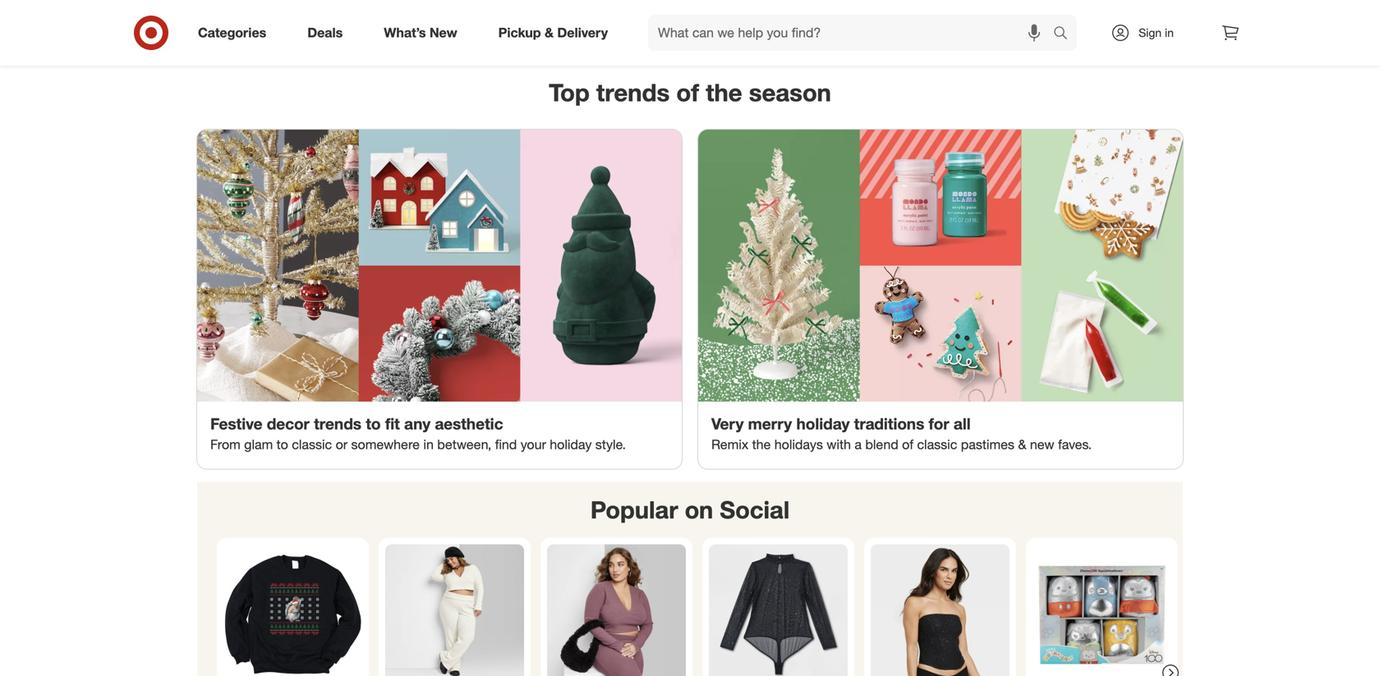 Task type: vqa. For each thing, say whether or not it's contained in the screenshot.
to to the left
yes



Task type: locate. For each thing, give the bounding box(es) containing it.
1 vertical spatial the
[[752, 437, 771, 453]]

somewhere
[[351, 437, 420, 453]]

holiday up with
[[796, 415, 850, 434]]

for
[[372, 12, 388, 28], [917, 12, 933, 28], [929, 415, 949, 434]]

0 horizontal spatial in
[[423, 437, 434, 453]]

1 vertical spatial to
[[277, 437, 288, 453]]

0 vertical spatial or
[[531, 12, 543, 28]]

1 classic from the left
[[292, 437, 332, 453]]

decor left what's
[[334, 12, 368, 28]]

trends
[[596, 78, 670, 107], [314, 415, 361, 434]]

top trends of the season
[[549, 78, 831, 107]]

1 horizontal spatial &
[[545, 25, 554, 41]]

of
[[676, 78, 699, 107], [902, 437, 914, 453]]

1 vertical spatial or
[[336, 437, 348, 453]]

to right glam
[[277, 437, 288, 453]]

delivery
[[557, 25, 608, 41]]

to left fit
[[366, 415, 381, 434]]

popular on social
[[590, 496, 790, 525]]

squishmallows disney 100 - 5pk box set image
[[1033, 545, 1171, 677]]

decor up glam
[[267, 415, 310, 434]]

0 vertical spatial to
[[366, 415, 381, 434]]

in inside the 'sign in' 'link'
[[1165, 25, 1174, 40]]

the
[[706, 78, 742, 107], [752, 437, 771, 453]]

find
[[495, 437, 517, 453]]

festive decor trends to fit any aesthetic from glam to classic or somewhere in between, find your holiday style.
[[210, 415, 626, 453]]

in
[[748, 12, 759, 28], [1165, 25, 1174, 40], [423, 437, 434, 453]]

0 horizontal spatial the
[[706, 78, 742, 107]]

deals link
[[293, 15, 363, 51]]

for left the all
[[929, 415, 949, 434]]

2 horizontal spatial in
[[1165, 25, 1174, 40]]

the left 'season'
[[706, 78, 742, 107]]

1 horizontal spatial the
[[752, 437, 771, 453]]

deals
[[307, 25, 343, 41]]

2 horizontal spatial &
[[1018, 437, 1026, 453]]

trends up somewhere
[[314, 415, 361, 434]]

style.
[[595, 437, 626, 453]]

categories link
[[184, 15, 287, 51]]

a
[[855, 437, 862, 453]]

1 horizontal spatial in
[[748, 12, 759, 28]]

2 classic from the left
[[917, 437, 957, 453]]

holiday
[[796, 415, 850, 434], [550, 437, 592, 453]]

0 vertical spatial of
[[676, 78, 699, 107]]

sparkle
[[937, 12, 980, 28]]

classic
[[292, 437, 332, 453], [917, 437, 957, 453]]

0 vertical spatial decor
[[334, 12, 368, 28]]

new
[[430, 25, 457, 41]]

shine in our top-10 women's looks for sparkle season. link
[[698, 0, 1183, 45]]

on
[[685, 496, 713, 525]]

big
[[509, 12, 527, 28]]

women's sequin mesh lingerie corset - auden™ black s image
[[871, 545, 1010, 677]]

0 horizontal spatial classic
[[292, 437, 332, 453]]

& left new
[[1018, 437, 1026, 453]]

holiday inside 'very merry holiday traditions for all remix the holidays with a blend of classic pastimes & new faves.'
[[796, 415, 850, 434]]

classic right glam
[[292, 437, 332, 453]]

or right big
[[531, 12, 543, 28]]

remix
[[711, 437, 749, 453]]

shine
[[711, 12, 745, 28]]

very
[[711, 415, 744, 434]]

& right pickup
[[545, 25, 554, 41]]

0 horizontal spatial holiday
[[550, 437, 592, 453]]

or
[[531, 12, 543, 28], [336, 437, 348, 453]]

holiday right your
[[550, 437, 592, 453]]

1 horizontal spatial classic
[[917, 437, 957, 453]]

1 vertical spatial of
[[902, 437, 914, 453]]

season
[[749, 78, 831, 107]]

pickup
[[498, 25, 541, 41]]

festive
[[391, 12, 430, 28]]

what's
[[384, 25, 426, 41]]

1 horizontal spatial holiday
[[796, 415, 850, 434]]

what's new link
[[370, 15, 478, 51]]

the down "merry"
[[752, 437, 771, 453]]

0 horizontal spatial or
[[336, 437, 348, 453]]

0 horizontal spatial trends
[[314, 415, 361, 434]]

decor
[[334, 12, 368, 28], [267, 415, 310, 434]]

women's long sleeve v-neck cozy rib t-shirt - wild fable™ burgundy 4x image
[[547, 545, 686, 677]]

in inside shine in our top-10 women's looks for sparkle season. link
[[748, 12, 759, 28]]

1 horizontal spatial decor
[[334, 12, 368, 28]]

1 horizontal spatial of
[[902, 437, 914, 453]]

simply sage market women's graphic sweatshirt ugly sweater squirrel  - 2xl - midnight image
[[223, 545, 362, 677]]

bar carts, barware & decor for festive celebrations big or small. link
[[197, 0, 682, 45]]

0 horizontal spatial decor
[[267, 415, 310, 434]]

from
[[210, 437, 241, 453]]

classic inside 'very merry holiday traditions for all remix the holidays with a blend of classic pastimes & new faves.'
[[917, 437, 957, 453]]

the inside 'very merry holiday traditions for all remix the holidays with a blend of classic pastimes & new faves.'
[[752, 437, 771, 453]]

decor inside festive decor trends to fit any aesthetic from glam to classic or somewhere in between, find your holiday style.
[[267, 415, 310, 434]]

traditions
[[854, 415, 924, 434]]

trends right top
[[596, 78, 670, 107]]

pickup & delivery link
[[484, 15, 628, 51]]

to
[[366, 415, 381, 434], [277, 437, 288, 453]]

1 vertical spatial trends
[[314, 415, 361, 434]]

or left somewhere
[[336, 437, 348, 453]]

what's new
[[384, 25, 457, 41]]

in down any
[[423, 437, 434, 453]]

1 horizontal spatial trends
[[596, 78, 670, 107]]

1 vertical spatial holiday
[[550, 437, 592, 453]]

bar
[[210, 12, 231, 28]]

& inside 'very merry holiday traditions for all remix the holidays with a blend of classic pastimes & new faves.'
[[1018, 437, 1026, 453]]

faves.
[[1058, 437, 1092, 453]]

0 vertical spatial trends
[[596, 78, 670, 107]]

for inside 'very merry holiday traditions for all remix the holidays with a blend of classic pastimes & new faves.'
[[929, 415, 949, 434]]

classic down the all
[[917, 437, 957, 453]]

merry
[[748, 415, 792, 434]]

0 horizontal spatial of
[[676, 78, 699, 107]]

& right barware
[[322, 12, 331, 28]]

1 vertical spatial decor
[[267, 415, 310, 434]]

in left our
[[748, 12, 759, 28]]

in right the sign
[[1165, 25, 1174, 40]]

0 vertical spatial holiday
[[796, 415, 850, 434]]

carousel region
[[197, 483, 1183, 677]]

very merry holiday traditions for all remix the holidays with a blend of classic pastimes & new faves.
[[711, 415, 1092, 453]]

&
[[322, 12, 331, 28], [545, 25, 554, 41], [1018, 437, 1026, 453]]

your
[[521, 437, 546, 453]]

fit
[[385, 415, 400, 434]]

women's high-waisted cozy ribbed lounge flare leggings - wild fable™ cream 1x image
[[385, 545, 524, 677]]

sign in
[[1139, 25, 1174, 40]]

classic inside festive decor trends to fit any aesthetic from glam to classic or somewhere in between, find your holiday style.
[[292, 437, 332, 453]]



Task type: describe. For each thing, give the bounding box(es) containing it.
pastimes
[[961, 437, 1014, 453]]

0 horizontal spatial to
[[277, 437, 288, 453]]

of inside 'very merry holiday traditions for all remix the holidays with a blend of classic pastimes & new faves.'
[[902, 437, 914, 453]]

trends inside festive decor trends to fit any aesthetic from glam to classic or somewhere in between, find your holiday style.
[[314, 415, 361, 434]]

categories
[[198, 25, 266, 41]]

in inside festive decor trends to fit any aesthetic from glam to classic or somewhere in between, find your holiday style.
[[423, 437, 434, 453]]

top-
[[785, 12, 810, 28]]

10
[[810, 12, 824, 28]]

season.
[[983, 12, 1028, 28]]

carts,
[[234, 12, 267, 28]]

looks
[[882, 12, 914, 28]]

or inside festive decor trends to fit any aesthetic from glam to classic or somewhere in between, find your holiday style.
[[336, 437, 348, 453]]

search
[[1046, 26, 1085, 42]]

celebrations
[[433, 12, 505, 28]]

in for sign
[[1165, 25, 1174, 40]]

glam
[[244, 437, 273, 453]]

top
[[549, 78, 590, 107]]

1 horizontal spatial to
[[366, 415, 381, 434]]

0 vertical spatial the
[[706, 78, 742, 107]]

holiday inside festive decor trends to fit any aesthetic from glam to classic or somewhere in between, find your holiday style.
[[550, 437, 592, 453]]

women's
[[828, 12, 879, 28]]

any
[[404, 415, 431, 434]]

women's sequin mesh long sleeve lingerie bodysuit - auden™ black xxl image
[[709, 545, 848, 677]]

sign
[[1139, 25, 1162, 40]]

bar carts, barware & decor for festive celebrations big or small.
[[210, 12, 580, 28]]

search button
[[1046, 15, 1085, 54]]

sign in link
[[1097, 15, 1199, 51]]

our
[[762, 12, 781, 28]]

holidays
[[775, 437, 823, 453]]

for left the festive
[[372, 12, 388, 28]]

with
[[827, 437, 851, 453]]

blend
[[865, 437, 899, 453]]

0 horizontal spatial &
[[322, 12, 331, 28]]

in for shine
[[748, 12, 759, 28]]

new
[[1030, 437, 1054, 453]]

festive
[[210, 415, 262, 434]]

all
[[954, 415, 971, 434]]

1 horizontal spatial or
[[531, 12, 543, 28]]

barware
[[271, 12, 319, 28]]

pickup & delivery
[[498, 25, 608, 41]]

popular
[[590, 496, 678, 525]]

aesthetic
[[435, 415, 503, 434]]

What can we help you find? suggestions appear below search field
[[648, 15, 1057, 51]]

shine in our top-10 women's looks for sparkle season.
[[711, 12, 1028, 28]]

social
[[720, 496, 790, 525]]

between,
[[437, 437, 491, 453]]

for right looks in the top right of the page
[[917, 12, 933, 28]]

small.
[[546, 12, 580, 28]]



